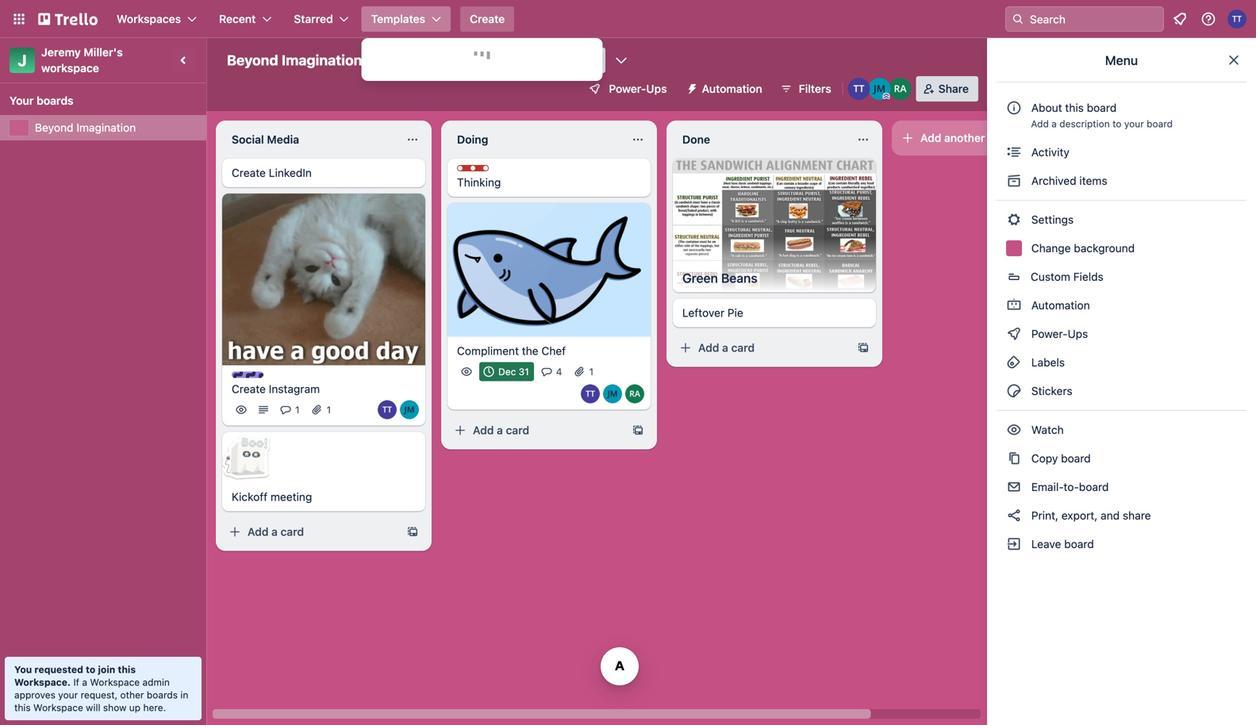Task type: locate. For each thing, give the bounding box(es) containing it.
1 vertical spatial this
[[118, 664, 136, 675]]

sm image inside email-to-board 'link'
[[1006, 479, 1022, 495]]

power-ups up labels
[[1028, 327, 1091, 340]]

a down kickoff meeting
[[271, 525, 278, 539]]

card down meeting
[[281, 525, 304, 539]]

1 vertical spatial create
[[232, 166, 266, 179]]

ups down automation link at right top
[[1068, 327, 1088, 340]]

terry turtle (terryturtle) image left ruby anderson (rubyanderson7) icon
[[581, 384, 600, 403]]

1 horizontal spatial beyond imagination
[[227, 52, 362, 69]]

export,
[[1061, 509, 1098, 522]]

thoughts
[[473, 166, 517, 177]]

1 vertical spatial boards
[[147, 690, 178, 701]]

sm image inside activity link
[[1006, 144, 1022, 160]]

1 horizontal spatial your
[[1124, 118, 1144, 129]]

a right if
[[82, 677, 87, 688]]

terry turtle (terryturtle) image
[[848, 78, 870, 100], [378, 400, 397, 419]]

ups
[[646, 82, 667, 95], [1068, 327, 1088, 340]]

sm image inside settings link
[[1006, 212, 1022, 228]]

0 vertical spatial workspace
[[430, 54, 489, 67]]

to up activity link
[[1112, 118, 1121, 129]]

0 vertical spatial beyond imagination
[[227, 52, 362, 69]]

power- down customize views icon
[[609, 82, 646, 95]]

1 horizontal spatial terry turtle (terryturtle) image
[[848, 78, 870, 100]]

2 vertical spatial this
[[14, 702, 31, 713]]

0 horizontal spatial beyond imagination
[[35, 121, 136, 134]]

add down leftover pie
[[698, 341, 719, 354]]

imagination
[[282, 52, 362, 69], [76, 121, 136, 134]]

1 horizontal spatial card
[[506, 424, 529, 437]]

2 horizontal spatial create from template… image
[[857, 342, 870, 354]]

about this board add a description to your board
[[1031, 101, 1173, 129]]

0 vertical spatial card
[[731, 341, 755, 354]]

workspace left visible
[[430, 54, 489, 67]]

beyond down your boards
[[35, 121, 73, 134]]

add down about at the right top of the page
[[1031, 118, 1049, 129]]

0 vertical spatial ups
[[646, 82, 667, 95]]

2 vertical spatial create from template… image
[[406, 526, 419, 539]]

add a card down dec 31 option
[[473, 424, 529, 437]]

green beans link
[[673, 264, 876, 292]]

0 vertical spatial beyond
[[227, 52, 278, 69]]

automation down the custom fields
[[1028, 299, 1090, 312]]

sm image inside watch link
[[1006, 422, 1022, 438]]

jeremy miller (jeremymiller198) image
[[603, 384, 622, 403], [400, 400, 419, 419]]

recent
[[219, 12, 256, 25]]

sm image for email-to-board
[[1006, 479, 1022, 495]]

2 vertical spatial add a card button
[[222, 519, 400, 545]]

2 sm image from the top
[[1006, 326, 1022, 342]]

board up print, export, and share
[[1079, 480, 1109, 494]]

beyond imagination down your boards with 1 items element
[[35, 121, 136, 134]]

instagram
[[269, 383, 320, 396]]

1 horizontal spatial add a card button
[[448, 418, 625, 443]]

beyond down recent dropdown button
[[227, 52, 278, 69]]

2 vertical spatial add a card
[[248, 525, 304, 539]]

workspace
[[430, 54, 489, 67], [90, 677, 140, 688], [33, 702, 83, 713]]

create
[[470, 12, 505, 25], [232, 166, 266, 179], [232, 383, 266, 396]]

customize views image
[[614, 52, 629, 68]]

dec 31
[[498, 366, 529, 377]]

add a card down kickoff meeting
[[248, 525, 304, 539]]

labels
[[1028, 356, 1065, 369]]

custom fields button
[[997, 264, 1246, 290]]

1 vertical spatial imagination
[[76, 121, 136, 134]]

requested
[[34, 664, 83, 675]]

sm image inside copy board link
[[1006, 451, 1022, 467]]

create inside create button
[[470, 12, 505, 25]]

0 horizontal spatial workspace
[[33, 702, 83, 713]]

create down social
[[232, 166, 266, 179]]

a
[[1051, 118, 1057, 129], [722, 341, 728, 354], [497, 424, 503, 437], [271, 525, 278, 539], [82, 677, 87, 688]]

share
[[938, 82, 969, 95]]

5 sm image from the top
[[1006, 479, 1022, 495]]

email-to-board link
[[997, 474, 1246, 500]]

1 vertical spatial create from template… image
[[632, 424, 644, 437]]

automation inside 'button'
[[702, 82, 762, 95]]

workspace visible
[[430, 54, 525, 67]]

sm image for leave board
[[1006, 536, 1022, 552]]

add a card button down leftover pie link
[[673, 335, 851, 361]]

create linkedin link
[[232, 165, 416, 181]]

1 for 4
[[589, 366, 594, 377]]

create for create instagram
[[232, 383, 266, 396]]

beyond inside board name text box
[[227, 52, 278, 69]]

boards right the your
[[37, 94, 74, 107]]

this member is an admin of this board. image
[[883, 93, 890, 100]]

starred
[[294, 12, 333, 25]]

1 vertical spatial terry turtle (terryturtle) image
[[378, 400, 397, 419]]

2 vertical spatial card
[[281, 525, 304, 539]]

add a card for done
[[698, 341, 755, 354]]

beans
[[721, 271, 757, 286]]

1 vertical spatial beyond imagination
[[35, 121, 136, 134]]

add down dec 31 option
[[473, 424, 494, 437]]

filters
[[799, 82, 831, 95]]

sm image for power-ups
[[1006, 326, 1022, 342]]

1 horizontal spatial workspace
[[90, 677, 140, 688]]

sm image inside leave board link
[[1006, 536, 1022, 552]]

0 horizontal spatial boards
[[37, 94, 74, 107]]

change background
[[1028, 242, 1135, 255]]

1 vertical spatial beyond
[[35, 121, 73, 134]]

sm image inside automation 'button'
[[680, 76, 702, 98]]

sm image inside automation link
[[1006, 298, 1022, 313]]

add left the another
[[920, 131, 941, 144]]

0 vertical spatial your
[[1124, 118, 1144, 129]]

card down "dec 31"
[[506, 424, 529, 437]]

1 horizontal spatial automation
[[1028, 299, 1090, 312]]

0 horizontal spatial power-
[[609, 82, 646, 95]]

terry turtle (terryturtle) image right open information menu 'image'
[[1227, 10, 1246, 29]]

6 sm image from the top
[[1006, 508, 1022, 524]]

to left join
[[86, 664, 95, 675]]

ups inside button
[[646, 82, 667, 95]]

0 horizontal spatial beyond
[[35, 121, 73, 134]]

0 horizontal spatial power-ups
[[609, 82, 667, 95]]

workspaces button
[[107, 6, 206, 32]]

ruby anderson (rubyanderson7) image
[[889, 78, 911, 100]]

automation
[[702, 82, 762, 95], [1028, 299, 1090, 312]]

to
[[1112, 118, 1121, 129], [86, 664, 95, 675]]

add a card button for doing
[[448, 418, 625, 443]]

sm image inside print, export, and share link
[[1006, 508, 1022, 524]]

sm image
[[1006, 173, 1022, 189], [1006, 326, 1022, 342], [1006, 355, 1022, 371], [1006, 451, 1022, 467], [1006, 479, 1022, 495], [1006, 508, 1022, 524]]

workspace.
[[14, 677, 71, 688]]

1 down instagram
[[295, 404, 300, 416]]

add a card button down 31
[[448, 418, 625, 443]]

beyond imagination down starred
[[227, 52, 362, 69]]

pete ghost image
[[221, 432, 272, 483]]

green beans
[[682, 271, 757, 286]]

1 horizontal spatial jeremy miller (jeremymiller198) image
[[603, 384, 622, 403]]

if a workspace admin approves your request, other boards in this workspace will show up here.
[[14, 677, 188, 713]]

thinking
[[457, 176, 501, 189]]

beyond imagination
[[227, 52, 362, 69], [35, 121, 136, 134]]

0 vertical spatial create
[[470, 12, 505, 25]]

your down if
[[58, 690, 78, 701]]

0 horizontal spatial add a card button
[[222, 519, 400, 545]]

power- up labels
[[1031, 327, 1068, 340]]

1 horizontal spatial add a card
[[473, 424, 529, 437]]

3 sm image from the top
[[1006, 355, 1022, 371]]

add a card button down the kickoff meeting link
[[222, 519, 400, 545]]

31
[[519, 366, 529, 377]]

board up description
[[1087, 101, 1117, 114]]

archived items link
[[997, 168, 1246, 194]]

workspaces
[[117, 12, 181, 25]]

terry turtle (terryturtle) image inside primary element
[[1227, 10, 1246, 29]]

sm image
[[680, 76, 702, 98], [1006, 144, 1022, 160], [1006, 212, 1022, 228], [1006, 298, 1022, 313], [1006, 383, 1022, 399], [1006, 422, 1022, 438], [1006, 536, 1022, 552]]

your up activity link
[[1124, 118, 1144, 129]]

1 horizontal spatial this
[[118, 664, 136, 675]]

1 vertical spatial add a card button
[[448, 418, 625, 443]]

power-ups down customize views icon
[[609, 82, 667, 95]]

a down about at the right top of the page
[[1051, 118, 1057, 129]]

a down dec 31 option
[[497, 424, 503, 437]]

Social Media text field
[[222, 127, 397, 152]]

workspace down join
[[90, 677, 140, 688]]

2 horizontal spatial card
[[731, 341, 755, 354]]

1 horizontal spatial ups
[[1068, 327, 1088, 340]]

add for social media
[[248, 525, 269, 539]]

a for done
[[722, 341, 728, 354]]

card
[[731, 341, 755, 354], [506, 424, 529, 437], [281, 525, 304, 539]]

0 horizontal spatial terry turtle (terryturtle) image
[[378, 400, 397, 419]]

1 vertical spatial add a card
[[473, 424, 529, 437]]

this right join
[[118, 664, 136, 675]]

sm image for activity
[[1006, 144, 1022, 160]]

up
[[129, 702, 141, 713]]

sm image inside "stickers" link
[[1006, 383, 1022, 399]]

sm image inside archived items link
[[1006, 173, 1022, 189]]

2 horizontal spatial workspace
[[430, 54, 489, 67]]

1 horizontal spatial imagination
[[282, 52, 362, 69]]

sm image inside labels link
[[1006, 355, 1022, 371]]

0 vertical spatial imagination
[[282, 52, 362, 69]]

sm image for labels
[[1006, 355, 1022, 371]]

2 horizontal spatial this
[[1065, 101, 1084, 114]]

create up the workspace visible
[[470, 12, 505, 25]]

a for social media
[[271, 525, 278, 539]]

0 horizontal spatial automation
[[702, 82, 762, 95]]

create for create linkedin
[[232, 166, 266, 179]]

compliment the chef
[[457, 344, 566, 357]]

automation up done text field
[[702, 82, 762, 95]]

2 horizontal spatial 1
[[589, 366, 594, 377]]

0 vertical spatial terry turtle (terryturtle) image
[[1227, 10, 1246, 29]]

to inside about this board add a description to your board
[[1112, 118, 1121, 129]]

search image
[[1012, 13, 1024, 25]]

1 horizontal spatial power-ups
[[1028, 327, 1091, 340]]

workspace down approves
[[33, 702, 83, 713]]

1 horizontal spatial 1
[[327, 404, 331, 416]]

terry turtle (terryturtle) image down create instagram link
[[378, 400, 397, 419]]

create down color: purple, title: none 'image'
[[232, 383, 266, 396]]

0 horizontal spatial card
[[281, 525, 304, 539]]

add down kickoff
[[248, 525, 269, 539]]

about
[[1031, 101, 1062, 114]]

1 vertical spatial to
[[86, 664, 95, 675]]

2 horizontal spatial add a card button
[[673, 335, 851, 361]]

1 sm image from the top
[[1006, 173, 1022, 189]]

beyond
[[227, 52, 278, 69], [35, 121, 73, 134]]

power-ups
[[609, 82, 667, 95], [1028, 327, 1091, 340]]

create from template… image
[[857, 342, 870, 354], [632, 424, 644, 437], [406, 526, 419, 539]]

linkedin
[[269, 166, 312, 179]]

to inside you requested to join this workspace.
[[86, 664, 95, 675]]

add another list
[[920, 131, 1003, 144]]

request,
[[81, 690, 118, 701]]

0 horizontal spatial your
[[58, 690, 78, 701]]

1 horizontal spatial to
[[1112, 118, 1121, 129]]

thinking link
[[457, 175, 641, 190]]

this
[[1065, 101, 1084, 114], [118, 664, 136, 675], [14, 702, 31, 713]]

0 vertical spatial power-
[[609, 82, 646, 95]]

templates button
[[362, 6, 451, 32]]

imagination down your boards with 1 items element
[[76, 121, 136, 134]]

add a card button
[[673, 335, 851, 361], [448, 418, 625, 443], [222, 519, 400, 545]]

terry turtle (terryturtle) image
[[1227, 10, 1246, 29], [581, 384, 600, 403]]

2 horizontal spatial add a card
[[698, 341, 755, 354]]

social media
[[232, 133, 299, 146]]

1 horizontal spatial terry turtle (terryturtle) image
[[1227, 10, 1246, 29]]

0 horizontal spatial to
[[86, 664, 95, 675]]

create inside the create linkedin link
[[232, 166, 266, 179]]

add for done
[[698, 341, 719, 354]]

1 vertical spatial automation
[[1028, 299, 1090, 312]]

0 vertical spatial add a card
[[698, 341, 755, 354]]

jeremy miller (jeremymiller198) image
[[869, 78, 891, 100]]

sm image for archived items
[[1006, 173, 1022, 189]]

you requested to join this workspace.
[[14, 664, 136, 688]]

1 vertical spatial power-
[[1031, 327, 1068, 340]]

add a card for doing
[[473, 424, 529, 437]]

2 vertical spatial create
[[232, 383, 266, 396]]

0 horizontal spatial ups
[[646, 82, 667, 95]]

power-ups button
[[577, 76, 676, 102]]

terry turtle (terryturtle) image left this member is an admin of this board. image
[[848, 78, 870, 100]]

power-
[[609, 82, 646, 95], [1031, 327, 1068, 340]]

4 sm image from the top
[[1006, 451, 1022, 467]]

color: purple, title: none image
[[232, 372, 263, 378]]

board up to-
[[1061, 452, 1091, 465]]

0 vertical spatial power-ups
[[609, 82, 667, 95]]

1 horizontal spatial create from template… image
[[632, 424, 644, 437]]

0 vertical spatial add a card button
[[673, 335, 851, 361]]

1 for 1
[[327, 404, 331, 416]]

open information menu image
[[1200, 11, 1216, 27]]

0 horizontal spatial add a card
[[248, 525, 304, 539]]

boards down "admin" in the bottom of the page
[[147, 690, 178, 701]]

0 horizontal spatial this
[[14, 702, 31, 713]]

0 vertical spatial terry turtle (terryturtle) image
[[848, 78, 870, 100]]

labels link
[[997, 350, 1246, 375]]

0 notifications image
[[1170, 10, 1189, 29]]

0 vertical spatial automation
[[702, 82, 762, 95]]

0 vertical spatial to
[[1112, 118, 1121, 129]]

settings link
[[997, 207, 1246, 232]]

stickers
[[1028, 384, 1072, 398]]

your
[[1124, 118, 1144, 129], [58, 690, 78, 701]]

items
[[1079, 174, 1107, 187]]

sm image for copy board
[[1006, 451, 1022, 467]]

0 vertical spatial this
[[1065, 101, 1084, 114]]

sm image inside power-ups link
[[1006, 326, 1022, 342]]

1 vertical spatial ups
[[1068, 327, 1088, 340]]

if
[[73, 677, 79, 688]]

color: bold red, title: "thoughts" element
[[457, 165, 517, 177]]

0 horizontal spatial imagination
[[76, 121, 136, 134]]

1 vertical spatial your
[[58, 690, 78, 701]]

your boards
[[10, 94, 74, 107]]

change background link
[[997, 236, 1246, 261]]

sm image for print, export, and share
[[1006, 508, 1022, 524]]

activity
[[1028, 146, 1069, 159]]

print, export, and share
[[1028, 509, 1151, 522]]

a down pie
[[722, 341, 728, 354]]

1 horizontal spatial beyond
[[227, 52, 278, 69]]

create instagram link
[[232, 381, 416, 397]]

1 vertical spatial terry turtle (terryturtle) image
[[581, 384, 600, 403]]

1 vertical spatial card
[[506, 424, 529, 437]]

a inside if a workspace admin approves your request, other boards in this workspace will show up here.
[[82, 677, 87, 688]]

0 horizontal spatial jeremy miller (jeremymiller198) image
[[400, 400, 419, 419]]

boards inside if a workspace admin approves your request, other boards in this workspace will show up here.
[[147, 690, 178, 701]]

0 vertical spatial create from template… image
[[857, 342, 870, 354]]

Board name text field
[[219, 48, 370, 73]]

0 horizontal spatial create from template… image
[[406, 526, 419, 539]]

1 down create instagram link
[[327, 404, 331, 416]]

this inside if a workspace admin approves your request, other boards in this workspace will show up here.
[[14, 702, 31, 713]]

this up description
[[1065, 101, 1084, 114]]

1 horizontal spatial boards
[[147, 690, 178, 701]]

ups left automation 'button'
[[646, 82, 667, 95]]

board down export,
[[1064, 538, 1094, 551]]

create inside create instagram link
[[232, 383, 266, 396]]

workspace visible button
[[402, 48, 535, 73]]

imagination down starred popup button
[[282, 52, 362, 69]]

another
[[944, 131, 985, 144]]

this down approves
[[14, 702, 31, 713]]

1
[[589, 366, 594, 377], [295, 404, 300, 416], [327, 404, 331, 416]]

power- inside button
[[609, 82, 646, 95]]

add a card down pie
[[698, 341, 755, 354]]

1 right 4
[[589, 366, 594, 377]]

card down pie
[[731, 341, 755, 354]]



Task type: describe. For each thing, give the bounding box(es) containing it.
approves
[[14, 690, 55, 701]]

create instagram
[[232, 383, 320, 396]]

compliment
[[457, 344, 519, 357]]

custom
[[1031, 270, 1070, 283]]

power-ups link
[[997, 321, 1246, 347]]

social
[[232, 133, 264, 146]]

leave board link
[[997, 532, 1246, 557]]

sm image for automation
[[1006, 298, 1022, 313]]

kickoff
[[232, 491, 267, 504]]

board up activity link
[[1147, 118, 1173, 129]]

email-
[[1031, 480, 1064, 494]]

power-ups inside button
[[609, 82, 667, 95]]

automation button
[[680, 76, 772, 102]]

add another list button
[[892, 121, 1108, 156]]

print,
[[1031, 509, 1058, 522]]

and
[[1101, 509, 1120, 522]]

activity link
[[997, 140, 1246, 165]]

show
[[103, 702, 126, 713]]

terry turtle (terryturtle) image for the leftmost jeremy miller (jeremymiller198) icon
[[378, 400, 397, 419]]

green
[[682, 271, 718, 286]]

doing
[[457, 133, 488, 146]]

other
[[120, 690, 144, 701]]

in
[[180, 690, 188, 701]]

add a card for social media
[[248, 525, 304, 539]]

create from template… image for done
[[857, 342, 870, 354]]

templates
[[371, 12, 425, 25]]

add inside about this board add a description to your board
[[1031, 118, 1049, 129]]

watch
[[1028, 423, 1067, 436]]

your inside about this board add a description to your board
[[1124, 118, 1144, 129]]

this inside about this board add a description to your board
[[1065, 101, 1084, 114]]

copy board link
[[997, 446, 1246, 471]]

board inside 'link'
[[1079, 480, 1109, 494]]

ruby anderson (rubyanderson7) image
[[625, 384, 644, 403]]

custom fields
[[1031, 270, 1104, 283]]

beyond inside "link"
[[35, 121, 73, 134]]

card for done
[[731, 341, 755, 354]]

change
[[1031, 242, 1071, 255]]

0 horizontal spatial 1
[[295, 404, 300, 416]]

join
[[98, 664, 115, 675]]

recent button
[[210, 6, 281, 32]]

meeting
[[270, 491, 312, 504]]

primary element
[[0, 0, 1256, 38]]

archived
[[1031, 174, 1076, 187]]

done
[[682, 133, 710, 146]]

automation link
[[997, 293, 1246, 318]]

back to home image
[[38, 6, 98, 32]]

the
[[522, 344, 538, 357]]

share button
[[916, 76, 978, 102]]

create button
[[460, 6, 514, 32]]

beyond imagination inside "link"
[[35, 121, 136, 134]]

workspace inside button
[[430, 54, 489, 67]]

sm image for watch
[[1006, 422, 1022, 438]]

this inside you requested to join this workspace.
[[118, 664, 136, 675]]

email-to-board
[[1028, 480, 1109, 494]]

add a card button for social media
[[222, 519, 400, 545]]

share
[[1123, 509, 1151, 522]]

media
[[267, 133, 299, 146]]

you
[[14, 664, 32, 675]]

copy
[[1031, 452, 1058, 465]]

background
[[1074, 242, 1135, 255]]

Done text field
[[673, 127, 847, 152]]

miller's
[[84, 46, 123, 59]]

card for doing
[[506, 424, 529, 437]]

0 vertical spatial boards
[[37, 94, 74, 107]]

1 vertical spatial workspace
[[90, 677, 140, 688]]

sm image for stickers
[[1006, 383, 1022, 399]]

menu
[[1105, 53, 1138, 68]]

imagination inside "link"
[[76, 121, 136, 134]]

dec
[[498, 366, 516, 377]]

stickers link
[[997, 378, 1246, 404]]

add inside button
[[920, 131, 941, 144]]

create from template… image for social media
[[406, 526, 419, 539]]

beyond imagination inside board name text box
[[227, 52, 362, 69]]

add for doing
[[473, 424, 494, 437]]

Dec 31 checkbox
[[479, 362, 534, 381]]

create for create
[[470, 12, 505, 25]]

kickoff meeting link
[[232, 489, 416, 505]]

admin
[[142, 677, 170, 688]]

watch link
[[997, 417, 1246, 443]]

add a card button for done
[[673, 335, 851, 361]]

workspace navigation collapse icon image
[[173, 49, 195, 71]]

card for social media
[[281, 525, 304, 539]]

Search field
[[1024, 7, 1163, 31]]

a for doing
[[497, 424, 503, 437]]

4
[[556, 366, 562, 377]]

1 vertical spatial power-ups
[[1028, 327, 1091, 340]]

description
[[1059, 118, 1110, 129]]

thoughts thinking
[[457, 166, 517, 189]]

chef
[[541, 344, 566, 357]]

1 horizontal spatial power-
[[1031, 327, 1068, 340]]

settings
[[1028, 213, 1074, 226]]

kickoff meeting
[[232, 491, 312, 504]]

j
[[18, 51, 27, 69]]

0 horizontal spatial terry turtle (terryturtle) image
[[581, 384, 600, 403]]

compliment the chef link
[[457, 343, 641, 359]]

pie
[[727, 306, 743, 319]]

sm image for settings
[[1006, 212, 1022, 228]]

jeremy
[[41, 46, 81, 59]]

your inside if a workspace admin approves your request, other boards in this workspace will show up here.
[[58, 690, 78, 701]]

terry turtle (terryturtle) image for jeremy miller (jeremymiller198) image
[[848, 78, 870, 100]]

leftover
[[682, 306, 724, 319]]

create linkedin
[[232, 166, 312, 179]]

visible
[[492, 54, 525, 67]]

will
[[86, 702, 100, 713]]

fields
[[1073, 270, 1104, 283]]

here.
[[143, 702, 166, 713]]

leftover pie link
[[682, 305, 866, 321]]

your boards with 1 items element
[[10, 91, 189, 110]]

workspace
[[41, 61, 99, 75]]

2 vertical spatial workspace
[[33, 702, 83, 713]]

Doing text field
[[448, 127, 622, 152]]

create from template… image for doing
[[632, 424, 644, 437]]

print, export, and share link
[[997, 503, 1246, 528]]

archived items
[[1028, 174, 1107, 187]]

a inside about this board add a description to your board
[[1051, 118, 1057, 129]]

imagination inside board name text box
[[282, 52, 362, 69]]

leftover pie
[[682, 306, 743, 319]]

your
[[10, 94, 34, 107]]



Task type: vqa. For each thing, say whether or not it's contained in the screenshot.
Leftover
yes



